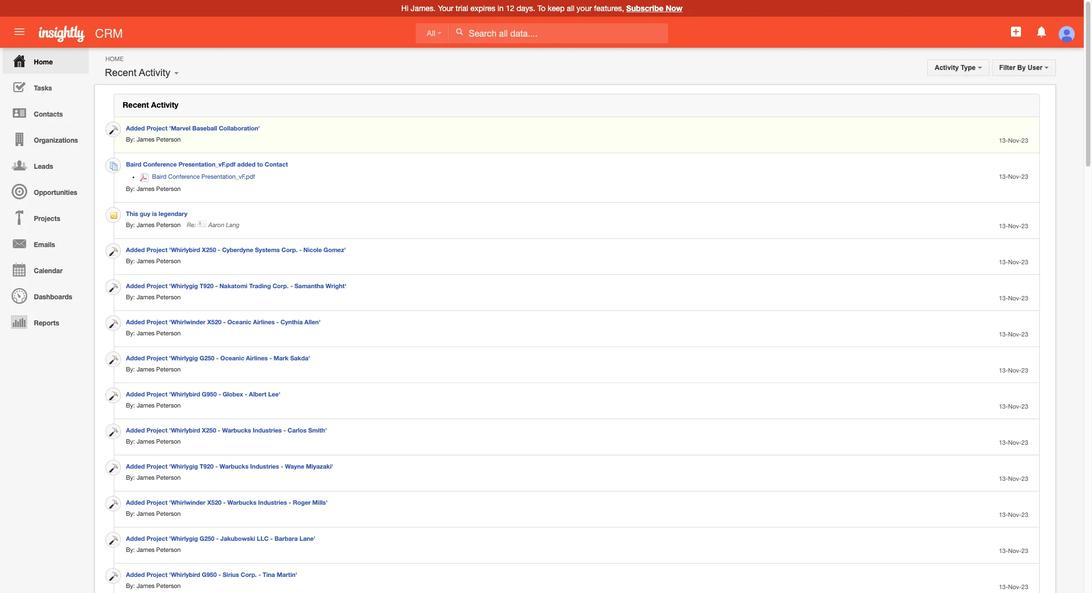 Task type: describe. For each thing, give the bounding box(es) containing it.
13- for nicole
[[1000, 259, 1009, 265]]

this guy is legendary link
[[126, 210, 187, 217]]

barbara
[[275, 535, 298, 542]]

3 by: from the top
[[126, 222, 135, 228]]

james inside added project 'whirlybird g950 - globex - albert lee' by: james peterson
[[137, 402, 155, 409]]

reports link
[[3, 309, 89, 335]]

added project 'whirlybird g950 - sirius corp. - tina martin' by: james peterson
[[126, 571, 297, 589]]

by: inside added project 'whirlygig t920 - nakatomi trading corp. - samantha wright' by: james peterson
[[126, 294, 135, 300]]

note image
[[109, 211, 118, 220]]

by: inside 'added project 'whirlybird x250 - warbucks industries - carlos smith' by: james peterson'
[[126, 438, 135, 445]]

aaron lang link
[[208, 221, 240, 228]]

added project 'whirlygig g250 - jakubowski llc - barbara lane' by: james peterson
[[126, 535, 316, 553]]

- left albert
[[245, 390, 247, 398]]

'whirlwinder for warbucks
[[169, 499, 206, 506]]

13-nov-23 for samantha
[[1000, 295, 1029, 302]]

conference for baird conference presentation_vf.pdf
[[168, 173, 200, 180]]

leads
[[34, 162, 53, 170]]

peterson inside added project 'whirlwinder x520 - warbucks industries - roger mills' by: james peterson
[[156, 510, 181, 517]]

13-nov-23 for sakda'
[[1000, 367, 1029, 374]]

baird for baird conference presentation_vf.pdf added to contact
[[126, 160, 141, 168]]

peterson inside 'added project 'whirlybird g950 - sirius corp. - tina martin' by: james peterson'
[[156, 583, 181, 589]]

13-nov-23 for lane'
[[1000, 548, 1029, 554]]

1 vertical spatial recent activity
[[123, 100, 179, 109]]

gomez'
[[324, 246, 346, 253]]

13- for martin'
[[1000, 584, 1009, 590]]

added for added project 'whirlybird x250 - cyberdyne systems corp. - nicole gomez'
[[126, 246, 145, 253]]

leads link
[[3, 152, 89, 178]]

g250 for oceanic
[[200, 354, 215, 361]]

project image for added project 'whirlygig g250 - jakubowski llc - barbara lane'
[[109, 536, 118, 545]]

james inside 'added project 'whirlygig g250 - jakubowski llc - barbara lane' by: james peterson'
[[137, 546, 155, 553]]

project for added project 'whirlwinder x520 - oceanic airlines - cynthia allen'
[[147, 318, 168, 325]]

added project 'whirlygig t920 - nakatomi trading corp. - samantha wright' link
[[126, 282, 347, 289]]

baird for baird conference presentation_vf.pdf
[[152, 173, 167, 180]]

emails
[[34, 240, 55, 249]]

project for added project 'whirlybird g950 - sirius corp. - tina martin'
[[147, 571, 168, 578]]

globex
[[223, 390, 243, 398]]

13- for lane'
[[1000, 548, 1009, 554]]

systems
[[255, 246, 280, 253]]

airlines for cynthia
[[253, 318, 275, 325]]

2 23 from the top
[[1022, 173, 1029, 180]]

x520 for warbucks
[[207, 499, 222, 506]]

added project 'whirlwinder x520 - warbucks industries - roger mills' link
[[126, 499, 328, 506]]

baird conference presentation_vf.pdf added to contact link
[[126, 160, 288, 168]]

13- for by:
[[1000, 403, 1009, 410]]

23 for miyazaki'
[[1022, 475, 1029, 482]]

james inside added project 'whirlwinder x520 - warbucks industries - roger mills' by: james peterson
[[137, 510, 155, 517]]

added project 'whirlybird g950 - globex - albert lee' by: james peterson
[[126, 390, 281, 409]]

peterson inside 'added project 'whirlygig g250 - jakubowski llc - barbara lane' by: james peterson'
[[156, 546, 181, 553]]

- left samantha
[[290, 282, 293, 289]]

dashboards link
[[3, 283, 89, 309]]

filter by user link
[[993, 59, 1057, 76]]

home link
[[3, 48, 89, 74]]

added for added project 'whirlygig t920 - nakatomi trading corp. - samantha wright'
[[126, 282, 145, 289]]

by: inside added project 'whirlybird g950 - globex - albert lee' by: james peterson
[[126, 402, 135, 409]]

organizations
[[34, 136, 78, 144]]

warbucks for x520
[[228, 499, 257, 506]]

added for added project 'whirlybird g950 - sirius corp. - tina martin'
[[126, 571, 145, 578]]

trial
[[456, 4, 469, 13]]

13-nov-23 for nicole
[[1000, 259, 1029, 265]]

added project 'whirlygig g250 - oceanic airlines - mark sakda' by: james peterson
[[126, 354, 310, 373]]

13- for mills'
[[1000, 511, 1009, 518]]

nov- for martin'
[[1009, 584, 1022, 590]]

industries for carlos
[[253, 426, 282, 434]]

cyberdyne
[[222, 246, 253, 253]]

carlos
[[288, 426, 307, 434]]

x250 for cyberdyne
[[202, 246, 216, 253]]

crm
[[95, 27, 123, 41]]

g250 for jakubowski
[[200, 535, 215, 542]]

'whirlygig for warbucks
[[169, 463, 198, 470]]

recent activity button
[[101, 64, 174, 81]]

james inside added project 'whirlygig g250 - oceanic airlines - mark sakda' by: james peterson
[[137, 366, 155, 373]]

project image for added project 'whirlygig g250 - oceanic airlines - mark sakda'
[[109, 355, 118, 364]]

- down added project 'whirlybird g950 - globex - albert lee' by: james peterson
[[218, 426, 221, 434]]

oceanic for g250
[[220, 354, 244, 361]]

calendar link
[[3, 257, 89, 283]]

project image for added project 'whirlybird x250 - warbucks industries - carlos smith'
[[109, 428, 118, 437]]

project for added project 'marvel baseball collaboration'
[[147, 124, 168, 132]]

2 by: from the top
[[126, 185, 135, 192]]

trading
[[249, 282, 271, 289]]

project image for added project 'whirlybird g950 - sirius corp. - tina martin'
[[109, 572, 118, 581]]

peterson inside added project 'whirlybird g950 - globex - albert lee' by: james peterson
[[156, 402, 181, 409]]

oceanic for x520
[[228, 318, 251, 325]]

added project 'whirlybird g950 - sirius corp. - tina martin' link
[[126, 571, 297, 578]]

3 23 from the top
[[1022, 223, 1029, 229]]

13- for samantha
[[1000, 295, 1009, 302]]

by: inside added project 'whirlwinder x520 - warbucks industries - roger mills' by: james peterson
[[126, 510, 135, 517]]

- left wayne
[[281, 463, 283, 470]]

project for added project 'whirlygig t920 - warbucks industries - wayne miyazaki'
[[147, 463, 168, 470]]

peterson inside added project 'whirlygig t920 - warbucks industries - wayne miyazaki' by: james peterson
[[156, 474, 181, 481]]

wayne
[[285, 463, 305, 470]]

all
[[427, 29, 436, 38]]

peterson inside added project 'whirlygig g250 - oceanic airlines - mark sakda' by: james peterson
[[156, 366, 181, 373]]

baird conference presentation_vf.pdf added to contact
[[126, 160, 288, 168]]

re:
[[187, 221, 196, 228]]

reports
[[34, 319, 59, 327]]

added project 'whirlygig g250 - jakubowski llc - barbara lane' link
[[126, 535, 316, 542]]

nicole
[[304, 246, 322, 253]]

project image for added project 'whirlygig t920 - warbucks industries - wayne miyazaki'
[[109, 464, 118, 473]]

now
[[666, 3, 683, 13]]

nov- for mills'
[[1009, 511, 1022, 518]]

added project 'whirlybird x250 - warbucks industries - carlos smith' by: james peterson
[[126, 426, 327, 445]]

added project 'whirlygig t920 - warbucks industries - wayne miyazaki' link
[[126, 463, 333, 470]]

nov- for smith'
[[1009, 439, 1022, 446]]

your
[[577, 4, 592, 13]]

baseball
[[192, 124, 217, 132]]

added for added project 'marvel baseball collaboration'
[[126, 124, 145, 132]]

added project 'whirlygig t920 - nakatomi trading corp. - samantha wright' by: james peterson
[[126, 282, 347, 300]]

1 23 from the top
[[1022, 137, 1029, 144]]

emails link
[[3, 230, 89, 257]]

tasks
[[34, 84, 52, 92]]

project for added project 'whirlybird x250 - warbucks industries - carlos smith'
[[147, 426, 168, 434]]

jakubowski
[[220, 535, 255, 542]]

1 nov- from the top
[[1009, 137, 1022, 144]]

project for added project 'whirlygig g250 - jakubowski llc - barbara lane'
[[147, 535, 168, 542]]

added for added project 'whirlygig t920 - warbucks industries - wayne miyazaki'
[[126, 463, 145, 470]]

added for added project 'whirlygig g250 - oceanic airlines - mark sakda'
[[126, 354, 145, 361]]

- left jakubowski
[[216, 535, 219, 542]]

added project 'whirlybird x250 - cyberdyne systems corp. - nicole gomez' link
[[126, 246, 346, 253]]

- down added project 'whirlwinder x520 - oceanic airlines - cynthia allen' by: james peterson
[[216, 354, 219, 361]]

t920 for nakatomi
[[200, 282, 214, 289]]

- left cyberdyne at the left top
[[218, 246, 221, 253]]

calendar
[[34, 267, 63, 275]]

keep
[[548, 4, 565, 13]]

x250 for warbucks
[[202, 426, 216, 434]]

'whirlygig for oceanic
[[169, 354, 198, 361]]

23 for by:
[[1022, 403, 1029, 410]]

subscribe now link
[[627, 3, 683, 13]]

1 by: james peterson from the top
[[126, 185, 181, 192]]

13-nov-23 for allen'
[[1000, 331, 1029, 338]]

sirius
[[223, 571, 239, 578]]

peterson inside the 'added project 'whirlybird x250 - cyberdyne systems corp. - nicole gomez' by: james peterson'
[[156, 258, 181, 264]]

all link
[[416, 23, 449, 43]]

'whirlybird for cyberdyne
[[169, 246, 200, 253]]

added project 'whirlygig t920 - warbucks industries - wayne miyazaki' by: james peterson
[[126, 463, 333, 481]]

subscribe
[[627, 3, 664, 13]]

2 13- from the top
[[1000, 173, 1009, 180]]

sakda'
[[290, 354, 310, 361]]

contacts
[[34, 110, 63, 118]]

recent activity inside button
[[105, 67, 171, 78]]

added for added project 'whirlygig g250 - jakubowski llc - barbara lane'
[[126, 535, 145, 542]]

corp. for systems
[[282, 246, 298, 253]]

project for added project 'whirlygig t920 - nakatomi trading corp. - samantha wright'
[[147, 282, 168, 289]]

3 13- from the top
[[1000, 223, 1009, 229]]

1 13-nov-23 from the top
[[1000, 137, 1029, 144]]

added project 'whirlybird x250 - cyberdyne systems corp. - nicole gomez' by: james peterson
[[126, 246, 346, 264]]

wright'
[[326, 282, 347, 289]]

peterson inside added project 'whirlygig t920 - nakatomi trading corp. - samantha wright' by: james peterson
[[156, 294, 181, 300]]

added project 'marvel baseball collaboration' link
[[126, 124, 260, 132]]

contacts link
[[3, 100, 89, 126]]

added project 'whirlybird g950 - globex - albert lee' link
[[126, 390, 281, 398]]

aaron lang
[[208, 221, 240, 228]]

peterson inside added project 'whirlwinder x520 - oceanic airlines - cynthia allen' by: james peterson
[[156, 330, 181, 337]]

presentation_vf.pdf for baird conference presentation_vf.pdf added to contact
[[179, 160, 236, 168]]

corp. inside 'added project 'whirlybird g950 - sirius corp. - tina martin' by: james peterson'
[[241, 571, 257, 578]]

- left the nakatomi
[[215, 282, 218, 289]]

1 13- from the top
[[1000, 137, 1009, 144]]

james inside the 'added project 'whirlybird x250 - cyberdyne systems corp. - nicole gomez' by: james peterson'
[[137, 258, 155, 264]]

2 nov- from the top
[[1009, 173, 1022, 180]]

lang
[[226, 221, 240, 228]]

nov- for sakda'
[[1009, 367, 1022, 374]]

james.
[[411, 4, 436, 13]]

Search all data.... text field
[[450, 23, 668, 43]]

by: inside added project 'whirlygig g250 - oceanic airlines - mark sakda' by: james peterson
[[126, 366, 135, 373]]

23 for nicole
[[1022, 259, 1029, 265]]

added
[[237, 160, 256, 168]]

3 13-nov-23 from the top
[[1000, 223, 1029, 229]]



Task type: locate. For each thing, give the bounding box(es) containing it.
9 13- from the top
[[1000, 439, 1009, 446]]

7 james from the top
[[137, 366, 155, 373]]

'whirlwinder inside added project 'whirlwinder x520 - warbucks industries - roger mills' by: james peterson
[[169, 499, 206, 506]]

- right llc
[[270, 535, 273, 542]]

project inside added project 'whirlygig g250 - oceanic airlines - mark sakda' by: james peterson
[[147, 354, 168, 361]]

1 by: from the top
[[126, 136, 135, 143]]

x250 inside the 'added project 'whirlybird x250 - cyberdyne systems corp. - nicole gomez' by: james peterson'
[[202, 246, 216, 253]]

added inside added project 'whirlwinder x520 - oceanic airlines - cynthia allen' by: james peterson
[[126, 318, 145, 325]]

4 project image from the top
[[109, 464, 118, 473]]

- left carlos
[[284, 426, 286, 434]]

added inside 'added project 'whirlybird g950 - sirius corp. - tina martin' by: james peterson'
[[126, 571, 145, 578]]

13-nov-23 for mills'
[[1000, 511, 1029, 518]]

oceanic inside added project 'whirlygig g250 - oceanic airlines - mark sakda' by: james peterson
[[220, 354, 244, 361]]

4 added from the top
[[126, 318, 145, 325]]

g950 left sirius
[[202, 571, 217, 578]]

oceanic inside added project 'whirlwinder x520 - oceanic airlines - cynthia allen' by: james peterson
[[228, 318, 251, 325]]

13- for smith'
[[1000, 439, 1009, 446]]

corp. right systems
[[282, 246, 298, 253]]

13-nov-23 for martin'
[[1000, 584, 1029, 590]]

llc
[[257, 535, 269, 542]]

'whirlwinder inside added project 'whirlwinder x520 - oceanic airlines - cynthia allen' by: james peterson
[[169, 318, 206, 325]]

added inside the 'added project 'whirlybird x250 - cyberdyne systems corp. - nicole gomez' by: james peterson'
[[126, 246, 145, 253]]

13- for allen'
[[1000, 331, 1009, 338]]

12 by: from the top
[[126, 546, 135, 553]]

navigation
[[0, 48, 89, 335]]

project image for added project 'whirlwinder x520 - oceanic airlines - cynthia allen'
[[109, 319, 118, 328]]

recent down crm
[[105, 67, 137, 78]]

'whirlwinder up added project 'whirlygig g250 - jakubowski llc - barbara lane' link
[[169, 499, 206, 506]]

t920
[[200, 282, 214, 289], [200, 463, 214, 470]]

2 13-nov-23 from the top
[[1000, 173, 1029, 180]]

7 project from the top
[[147, 426, 168, 434]]

by: james peterson down the is
[[126, 222, 181, 228]]

13-nov-23 for smith'
[[1000, 439, 1029, 446]]

activity type link
[[928, 59, 990, 76]]

added for added project 'whirlybird x250 - warbucks industries - carlos smith'
[[126, 426, 145, 434]]

23
[[1022, 137, 1029, 144], [1022, 173, 1029, 180], [1022, 223, 1029, 229], [1022, 259, 1029, 265], [1022, 295, 1029, 302], [1022, 331, 1029, 338], [1022, 367, 1029, 374], [1022, 403, 1029, 410], [1022, 439, 1029, 446], [1022, 475, 1029, 482], [1022, 511, 1029, 518], [1022, 548, 1029, 554], [1022, 584, 1029, 590]]

added project 'whirlybird x250 - warbucks industries - carlos smith' link
[[126, 426, 327, 434]]

warbucks down added project 'whirlygig t920 - warbucks industries - wayne miyazaki' by: james peterson
[[228, 499, 257, 506]]

0 vertical spatial corp.
[[282, 246, 298, 253]]

industries left 'roger'
[[258, 499, 287, 506]]

4 'whirlybird from the top
[[169, 571, 200, 578]]

project image for added project 'marvel baseball collaboration'
[[109, 126, 118, 134]]

project for added project 'whirlybird x250 - cyberdyne systems corp. - nicole gomez'
[[147, 246, 168, 253]]

1 horizontal spatial baird
[[152, 173, 167, 180]]

'whirlygig
[[169, 282, 198, 289], [169, 354, 198, 361], [169, 463, 198, 470], [169, 535, 198, 542]]

features,
[[594, 4, 625, 13]]

home up the tasks link
[[34, 58, 53, 66]]

8 13- from the top
[[1000, 403, 1009, 410]]

projects
[[34, 214, 60, 223]]

3 'whirlybird from the top
[[169, 426, 200, 434]]

presentation_vf.pdf up baird conference presentation_vf.pdf link
[[179, 160, 236, 168]]

13- for sakda'
[[1000, 367, 1009, 374]]

- down added project 'whirlygig t920 - nakatomi trading corp. - samantha wright' by: james peterson
[[223, 318, 226, 325]]

0 vertical spatial warbucks
[[222, 426, 251, 434]]

conference for baird conference presentation_vf.pdf added to contact
[[143, 160, 177, 168]]

aaron
[[208, 221, 224, 228]]

12
[[506, 4, 515, 13]]

5 james from the top
[[137, 294, 155, 300]]

7 added from the top
[[126, 426, 145, 434]]

projects link
[[3, 204, 89, 230]]

added inside 'added project 'whirlybird x250 - warbucks industries - carlos smith' by: james peterson'
[[126, 426, 145, 434]]

4 peterson from the top
[[156, 258, 181, 264]]

3 peterson from the top
[[156, 222, 181, 228]]

baird right file icon
[[126, 160, 141, 168]]

9 23 from the top
[[1022, 439, 1029, 446]]

project inside 'added project 'whirlygig g250 - jakubowski llc - barbara lane' by: james peterson'
[[147, 535, 168, 542]]

project inside added project 'whirlygig t920 - warbucks industries - wayne miyazaki' by: james peterson
[[147, 463, 168, 470]]

10 by: from the top
[[126, 474, 135, 481]]

tasks link
[[3, 74, 89, 100]]

added project 'whirlygig g250 - oceanic airlines - mark sakda' link
[[126, 354, 310, 361]]

corp. right trading
[[273, 282, 289, 289]]

james inside 'added project 'whirlybird x250 - warbucks industries - carlos smith' by: james peterson'
[[137, 438, 155, 445]]

project inside added project 'whirlybird g950 - globex - albert lee' by: james peterson
[[147, 390, 168, 398]]

by: inside added project 'marvel baseball collaboration' by: james peterson
[[126, 136, 135, 143]]

to
[[538, 4, 546, 13]]

is
[[152, 210, 157, 217]]

added project 'whirlwinder x520 - oceanic airlines - cynthia allen' link
[[126, 318, 321, 325]]

miyazaki'
[[306, 463, 333, 470]]

1 vertical spatial presentation_vf.pdf
[[202, 173, 255, 180]]

4 james from the top
[[137, 258, 155, 264]]

1 vertical spatial x250
[[202, 426, 216, 434]]

1 added from the top
[[126, 124, 145, 132]]

6 project from the top
[[147, 390, 168, 398]]

g950 inside 'added project 'whirlybird g950 - sirius corp. - tina martin' by: james peterson'
[[202, 571, 217, 578]]

added inside added project 'whirlygig t920 - warbucks industries - wayne miyazaki' by: james peterson
[[126, 463, 145, 470]]

project inside added project 'whirlwinder x520 - warbucks industries - roger mills' by: james peterson
[[147, 499, 168, 506]]

recent activity
[[105, 67, 171, 78], [123, 100, 179, 109]]

7 13- from the top
[[1000, 367, 1009, 374]]

project inside 'added project 'whirlybird x250 - warbucks industries - carlos smith' by: james peterson'
[[147, 426, 168, 434]]

9 by: from the top
[[126, 438, 135, 445]]

oceanic down added project 'whirlygig t920 - nakatomi trading corp. - samantha wright' by: james peterson
[[228, 318, 251, 325]]

2 'whirlwinder from the top
[[169, 499, 206, 506]]

2 x520 from the top
[[207, 499, 222, 506]]

activity
[[935, 64, 959, 72], [139, 67, 171, 78], [151, 100, 179, 109]]

11 added from the top
[[126, 571, 145, 578]]

project image
[[109, 126, 118, 134], [109, 283, 118, 292], [109, 392, 118, 400], [109, 464, 118, 473], [109, 500, 118, 509], [109, 572, 118, 581]]

lane'
[[300, 535, 316, 542]]

dashboards
[[34, 293, 72, 301]]

x520 inside added project 'whirlwinder x520 - oceanic airlines - cynthia allen' by: james peterson
[[207, 318, 222, 325]]

added project 'whirlwinder x520 - oceanic airlines - cynthia allen' by: james peterson
[[126, 318, 321, 337]]

airlines left mark
[[246, 354, 268, 361]]

added inside 'added project 'whirlygig g250 - jakubowski llc - barbara lane' by: james peterson'
[[126, 535, 145, 542]]

corp.
[[282, 246, 298, 253], [273, 282, 289, 289], [241, 571, 257, 578]]

added inside added project 'whirlybird g950 - globex - albert lee' by: james peterson
[[126, 390, 145, 398]]

project for added project 'whirlygig g250 - oceanic airlines - mark sakda'
[[147, 354, 168, 361]]

8 peterson from the top
[[156, 402, 181, 409]]

added for added project 'whirlwinder x520 - oceanic airlines - cynthia allen'
[[126, 318, 145, 325]]

airlines for mark
[[246, 354, 268, 361]]

4 project from the top
[[147, 318, 168, 325]]

6 13- from the top
[[1000, 331, 1009, 338]]

airlines left cynthia
[[253, 318, 275, 325]]

activity type
[[935, 64, 978, 72]]

11 13- from the top
[[1000, 511, 1009, 518]]

13 13-nov-23 from the top
[[1000, 584, 1029, 590]]

1 horizontal spatial home
[[106, 56, 124, 62]]

peterson
[[156, 136, 181, 143], [156, 185, 181, 192], [156, 222, 181, 228], [156, 258, 181, 264], [156, 294, 181, 300], [156, 330, 181, 337], [156, 366, 181, 373], [156, 402, 181, 409], [156, 438, 181, 445], [156, 474, 181, 481], [156, 510, 181, 517], [156, 546, 181, 553], [156, 583, 181, 589]]

added project 'marvel baseball collaboration' by: james peterson
[[126, 124, 260, 143]]

23 for sakda'
[[1022, 367, 1029, 374]]

12 peterson from the top
[[156, 546, 181, 553]]

8 13-nov-23 from the top
[[1000, 403, 1029, 410]]

10 project from the top
[[147, 535, 168, 542]]

13-nov-23 for by:
[[1000, 403, 1029, 410]]

x250 inside 'added project 'whirlybird x250 - warbucks industries - carlos smith' by: james peterson'
[[202, 426, 216, 434]]

'whirlybird inside the 'added project 'whirlybird x250 - cyberdyne systems corp. - nicole gomez' by: james peterson'
[[169, 246, 200, 253]]

11 by: from the top
[[126, 510, 135, 517]]

0 vertical spatial x250
[[202, 246, 216, 253]]

3 nov- from the top
[[1009, 223, 1022, 229]]

4 23 from the top
[[1022, 259, 1029, 265]]

1 vertical spatial corp.
[[273, 282, 289, 289]]

0 horizontal spatial baird
[[126, 160, 141, 168]]

23 for martin'
[[1022, 584, 1029, 590]]

organizations link
[[3, 126, 89, 152]]

industries inside added project 'whirlygig t920 - warbucks industries - wayne miyazaki' by: james peterson
[[250, 463, 279, 470]]

x250 down added project 'whirlybird g950 - globex - albert lee' by: james peterson
[[202, 426, 216, 434]]

industries left carlos
[[253, 426, 282, 434]]

contact image
[[198, 219, 207, 228]]

smith'
[[308, 426, 327, 434]]

2 t920 from the top
[[200, 463, 214, 470]]

contact
[[265, 160, 288, 168]]

project image for added project 'whirlybird g950 - globex - albert lee'
[[109, 392, 118, 400]]

4 nov- from the top
[[1009, 259, 1022, 265]]

g250 down added project 'whirlwinder x520 - oceanic airlines - cynthia allen' by: james peterson
[[200, 354, 215, 361]]

0 vertical spatial g950
[[202, 390, 217, 398]]

5 project image from the top
[[109, 500, 118, 509]]

13 23 from the top
[[1022, 584, 1029, 590]]

warbucks down 'added project 'whirlybird x250 - warbucks industries - carlos smith' by: james peterson'
[[220, 463, 249, 470]]

2 vertical spatial industries
[[258, 499, 287, 506]]

g250 left jakubowski
[[200, 535, 215, 542]]

'whirlygig for nakatomi
[[169, 282, 198, 289]]

oceanic
[[228, 318, 251, 325], [220, 354, 244, 361]]

'whirlybird inside added project 'whirlybird g950 - globex - albert lee' by: james peterson
[[169, 390, 200, 398]]

t920 left the nakatomi
[[200, 282, 214, 289]]

notifications image
[[1035, 25, 1049, 38]]

- left 'roger'
[[289, 499, 291, 506]]

g950
[[202, 390, 217, 398], [202, 571, 217, 578]]

presentation_vf.pdf
[[179, 160, 236, 168], [202, 173, 255, 180]]

opportunities
[[34, 188, 77, 197]]

4 13-nov-23 from the top
[[1000, 259, 1029, 265]]

added inside added project 'whirlygig t920 - nakatomi trading corp. - samantha wright' by: james peterson
[[126, 282, 145, 289]]

7 23 from the top
[[1022, 367, 1029, 374]]

home down crm
[[106, 56, 124, 62]]

collaboration'
[[219, 124, 260, 132]]

project inside added project 'whirlwinder x520 - oceanic airlines - cynthia allen' by: james peterson
[[147, 318, 168, 325]]

'whirlybird inside 'added project 'whirlybird g950 - sirius corp. - tina martin' by: james peterson'
[[169, 571, 200, 578]]

3 added from the top
[[126, 282, 145, 289]]

t920 inside added project 'whirlygig t920 - warbucks industries - wayne miyazaki' by: james peterson
[[200, 463, 214, 470]]

0 vertical spatial presentation_vf.pdf
[[179, 160, 236, 168]]

0 vertical spatial recent
[[105, 67, 137, 78]]

project image
[[109, 247, 118, 256], [109, 319, 118, 328], [109, 355, 118, 364], [109, 428, 118, 437], [109, 536, 118, 545]]

- left tina on the left of the page
[[259, 571, 261, 578]]

your
[[438, 4, 454, 13]]

filter
[[1000, 64, 1016, 72]]

6 added from the top
[[126, 390, 145, 398]]

0 vertical spatial airlines
[[253, 318, 275, 325]]

g950 left globex
[[202, 390, 217, 398]]

days.
[[517, 4, 536, 13]]

'marvel
[[169, 124, 191, 132]]

warbucks inside added project 'whirlwinder x520 - warbucks industries - roger mills' by: james peterson
[[228, 499, 257, 506]]

4 'whirlygig from the top
[[169, 535, 198, 542]]

peterson inside added project 'marvel baseball collaboration' by: james peterson
[[156, 136, 181, 143]]

'whirlygig inside added project 'whirlygig t920 - nakatomi trading corp. - samantha wright' by: james peterson
[[169, 282, 198, 289]]

g950 for globex
[[202, 390, 217, 398]]

corp. right sirius
[[241, 571, 257, 578]]

g250 inside 'added project 'whirlygig g250 - jakubowski llc - barbara lane' by: james peterson'
[[200, 535, 215, 542]]

1 vertical spatial conference
[[168, 173, 200, 180]]

expires
[[471, 4, 496, 13]]

1 vertical spatial g250
[[200, 535, 215, 542]]

'whirlybird left sirius
[[169, 571, 200, 578]]

2 vertical spatial corp.
[[241, 571, 257, 578]]

11 project from the top
[[147, 571, 168, 578]]

by: inside added project 'whirlygig t920 - warbucks industries - wayne miyazaki' by: james peterson
[[126, 474, 135, 481]]

g250 inside added project 'whirlygig g250 - oceanic airlines - mark sakda' by: james peterson
[[200, 354, 215, 361]]

file image
[[109, 162, 118, 171]]

0 vertical spatial t920
[[200, 282, 214, 289]]

1 vertical spatial by: james peterson
[[126, 222, 181, 228]]

- left nicole
[[299, 246, 302, 253]]

13- for miyazaki'
[[1000, 475, 1009, 482]]

industries for wayne
[[250, 463, 279, 470]]

1 project image from the top
[[109, 126, 118, 134]]

13 james from the top
[[137, 583, 155, 589]]

industries inside added project 'whirlwinder x520 - warbucks industries - roger mills' by: james peterson
[[258, 499, 287, 506]]

2 g950 from the top
[[202, 571, 217, 578]]

x250 down aaron
[[202, 246, 216, 253]]

white image
[[456, 28, 464, 36]]

- left globex
[[219, 390, 221, 398]]

'whirlygig left the nakatomi
[[169, 282, 198, 289]]

warbucks down globex
[[222, 426, 251, 434]]

5 by: from the top
[[126, 294, 135, 300]]

11 james from the top
[[137, 510, 155, 517]]

filter by user
[[1000, 64, 1045, 72]]

x520 inside added project 'whirlwinder x520 - warbucks industries - roger mills' by: james peterson
[[207, 499, 222, 506]]

allen'
[[305, 318, 321, 325]]

1 'whirlwinder from the top
[[169, 318, 206, 325]]

type
[[961, 64, 976, 72]]

warbucks for t920
[[220, 463, 249, 470]]

6 james from the top
[[137, 330, 155, 337]]

2 james from the top
[[137, 185, 155, 192]]

all
[[567, 4, 575, 13]]

recent
[[105, 67, 137, 78], [123, 100, 149, 109]]

'whirlygig down 'added project 'whirlybird x250 - warbucks industries - carlos smith' by: james peterson'
[[169, 463, 198, 470]]

project inside the 'added project 'whirlybird x250 - cyberdyne systems corp. - nicole gomez' by: james peterson'
[[147, 246, 168, 253]]

conference down 'marvel
[[143, 160, 177, 168]]

added for added project 'whirlybird g950 - globex - albert lee'
[[126, 390, 145, 398]]

nov- for lane'
[[1009, 548, 1022, 554]]

- down added project 'whirlygig t920 - warbucks industries - wayne miyazaki' by: james peterson
[[223, 499, 226, 506]]

6 peterson from the top
[[156, 330, 181, 337]]

23 for smith'
[[1022, 439, 1029, 446]]

nov- for miyazaki'
[[1009, 475, 1022, 482]]

4 13- from the top
[[1000, 259, 1009, 265]]

added project 'whirlwinder x520 - warbucks industries - roger mills' by: james peterson
[[126, 499, 328, 517]]

project image for added project 'whirlwinder x520 - warbucks industries - roger mills'
[[109, 500, 118, 509]]

james inside 'added project 'whirlybird g950 - sirius corp. - tina martin' by: james peterson'
[[137, 583, 155, 589]]

navigation containing home
[[0, 48, 89, 335]]

5 nov- from the top
[[1009, 295, 1022, 302]]

nov- for samantha
[[1009, 295, 1022, 302]]

'whirlybird for globex
[[169, 390, 200, 398]]

industries for roger
[[258, 499, 287, 506]]

baird conference presentation_vf.pdf link
[[151, 173, 255, 180]]

- left mark
[[270, 354, 272, 361]]

recent down recent activity button
[[123, 100, 149, 109]]

- down 'added project 'whirlybird x250 - warbucks industries - carlos smith' by: james peterson'
[[215, 463, 218, 470]]

0 vertical spatial by: james peterson
[[126, 185, 181, 192]]

lee'
[[268, 390, 281, 398]]

1 x250 from the top
[[202, 246, 216, 253]]

warbucks inside 'added project 'whirlybird x250 - warbucks industries - carlos smith' by: james peterson'
[[222, 426, 251, 434]]

by: james peterson up the is
[[126, 185, 181, 192]]

23 for mills'
[[1022, 511, 1029, 518]]

5 peterson from the top
[[156, 294, 181, 300]]

1 vertical spatial warbucks
[[220, 463, 249, 470]]

martin'
[[277, 571, 297, 578]]

hi
[[401, 4, 409, 13]]

x520 down added project 'whirlygig t920 - warbucks industries - wayne miyazaki' by: james peterson
[[207, 499, 222, 506]]

project for added project 'whirlwinder x520 - warbucks industries - roger mills'
[[147, 499, 168, 506]]

corp. inside added project 'whirlygig t920 - nakatomi trading corp. - samantha wright' by: james peterson
[[273, 282, 289, 289]]

'whirlygig inside 'added project 'whirlygig g250 - jakubowski llc - barbara lane' by: james peterson'
[[169, 535, 198, 542]]

x520 for oceanic
[[207, 318, 222, 325]]

peterson inside 'added project 'whirlybird x250 - warbucks industries - carlos smith' by: james peterson'
[[156, 438, 181, 445]]

1 vertical spatial t920
[[200, 463, 214, 470]]

1 vertical spatial industries
[[250, 463, 279, 470]]

7 peterson from the top
[[156, 366, 181, 373]]

23 for samantha
[[1022, 295, 1029, 302]]

opportunities link
[[3, 178, 89, 204]]

user
[[1028, 64, 1043, 72]]

1 vertical spatial airlines
[[246, 354, 268, 361]]

10 peterson from the top
[[156, 474, 181, 481]]

1 vertical spatial baird
[[152, 173, 167, 180]]

presentation_vf.pdf for baird conference presentation_vf.pdf
[[202, 173, 255, 180]]

'whirlygig inside added project 'whirlygig t920 - warbucks industries - wayne miyazaki' by: james peterson
[[169, 463, 198, 470]]

added for added project 'whirlwinder x520 - warbucks industries - roger mills'
[[126, 499, 145, 506]]

0 vertical spatial 'whirlwinder
[[169, 318, 206, 325]]

'whirlygig up added project 'whirlybird g950 - sirius corp. - tina martin' link
[[169, 535, 198, 542]]

project inside 'added project 'whirlybird g950 - sirius corp. - tina martin' by: james peterson'
[[147, 571, 168, 578]]

9 james from the top
[[137, 438, 155, 445]]

7 nov- from the top
[[1009, 367, 1022, 374]]

1 vertical spatial g950
[[202, 571, 217, 578]]

2 'whirlybird from the top
[[169, 390, 200, 398]]

9 peterson from the top
[[156, 438, 181, 445]]

nakatomi
[[220, 282, 248, 289]]

13 nov- from the top
[[1009, 584, 1022, 590]]

0 vertical spatial recent activity
[[105, 67, 171, 78]]

0 vertical spatial g250
[[200, 354, 215, 361]]

1 project from the top
[[147, 124, 168, 132]]

airlines inside added project 'whirlygig g250 - oceanic airlines - mark sakda' by: james peterson
[[246, 354, 268, 361]]

2 added from the top
[[126, 246, 145, 253]]

james inside added project 'whirlwinder x520 - oceanic airlines - cynthia allen' by: james peterson
[[137, 330, 155, 337]]

2 vertical spatial warbucks
[[228, 499, 257, 506]]

23 for lane'
[[1022, 548, 1029, 554]]

industries left wayne
[[250, 463, 279, 470]]

recent activity down recent activity button
[[123, 100, 179, 109]]

'whirlwinder for oceanic
[[169, 318, 206, 325]]

2 peterson from the top
[[156, 185, 181, 192]]

9 project from the top
[[147, 499, 168, 506]]

nov- for nicole
[[1009, 259, 1022, 265]]

airlines inside added project 'whirlwinder x520 - oceanic airlines - cynthia allen' by: james peterson
[[253, 318, 275, 325]]

project for added project 'whirlybird g950 - globex - albert lee'
[[147, 390, 168, 398]]

'whirlybird for warbucks
[[169, 426, 200, 434]]

0 vertical spatial x520
[[207, 318, 222, 325]]

by: james peterson
[[126, 185, 181, 192], [126, 222, 181, 228]]

'whirlygig for jakubowski
[[169, 535, 198, 542]]

'whirlybird for sirius
[[169, 571, 200, 578]]

baird up this guy is legendary on the top left
[[152, 173, 167, 180]]

legendary
[[159, 210, 187, 217]]

by: inside added project 'whirlwinder x520 - oceanic airlines - cynthia allen' by: james peterson
[[126, 330, 135, 337]]

8 by: from the top
[[126, 402, 135, 409]]

7 13-nov-23 from the top
[[1000, 367, 1029, 374]]

added inside added project 'whirlygig g250 - oceanic airlines - mark sakda' by: james peterson
[[126, 354, 145, 361]]

12 james from the top
[[137, 546, 155, 553]]

10 13-nov-23 from the top
[[1000, 475, 1029, 482]]

'whirlygig inside added project 'whirlygig g250 - oceanic airlines - mark sakda' by: james peterson
[[169, 354, 198, 361]]

23 for allen'
[[1022, 331, 1029, 338]]

roger
[[293, 499, 311, 506]]

1 project image from the top
[[109, 247, 118, 256]]

james inside added project 'whirlygig t920 - nakatomi trading corp. - samantha wright' by: james peterson
[[137, 294, 155, 300]]

corp. inside the 'added project 'whirlybird x250 - cyberdyne systems corp. - nicole gomez' by: james peterson'
[[282, 246, 298, 253]]

g950 for sirius
[[202, 571, 217, 578]]

nov- for by:
[[1009, 403, 1022, 410]]

samantha
[[295, 282, 324, 289]]

0 vertical spatial baird
[[126, 160, 141, 168]]

x520
[[207, 318, 222, 325], [207, 499, 222, 506]]

tina
[[263, 571, 275, 578]]

oceanic down added project 'whirlwinder x520 - oceanic airlines - cynthia allen' by: james peterson
[[220, 354, 244, 361]]

t920 down 'added project 'whirlybird x250 - warbucks industries - carlos smith' by: james peterson'
[[200, 463, 214, 470]]

- left sirius
[[219, 571, 221, 578]]

- left cynthia
[[277, 318, 279, 325]]

1 vertical spatial recent
[[123, 100, 149, 109]]

1 'whirlygig from the top
[[169, 282, 198, 289]]

hi james. your trial expires in 12 days. to keep all your features, subscribe now
[[401, 3, 683, 13]]

x520 up added project 'whirlygig g250 - oceanic airlines - mark sakda' link
[[207, 318, 222, 325]]

t920 for warbucks
[[200, 463, 214, 470]]

james inside added project 'whirlygig t920 - warbucks industries - wayne miyazaki' by: james peterson
[[137, 474, 155, 481]]

cynthia
[[281, 318, 303, 325]]

2 by: james peterson from the top
[[126, 222, 181, 228]]

activity inside button
[[139, 67, 171, 78]]

0 vertical spatial industries
[[253, 426, 282, 434]]

conference down baird conference presentation_vf.pdf added to contact
[[168, 173, 200, 180]]

1 vertical spatial 'whirlwinder
[[169, 499, 206, 506]]

added inside added project 'marvel baseball collaboration' by: james peterson
[[126, 124, 145, 132]]

baird conference presentation_vf.pdf
[[151, 173, 255, 180]]

9 13-nov-23 from the top
[[1000, 439, 1029, 446]]

0 horizontal spatial home
[[34, 58, 53, 66]]

james inside added project 'marvel baseball collaboration' by: james peterson
[[137, 136, 155, 143]]

5 project from the top
[[147, 354, 168, 361]]

added inside added project 'whirlwinder x520 - warbucks industries - roger mills' by: james peterson
[[126, 499, 145, 506]]

0 vertical spatial conference
[[143, 160, 177, 168]]

project image for added project 'whirlygig t920 - nakatomi trading corp. - samantha wright'
[[109, 283, 118, 292]]

nov- for allen'
[[1009, 331, 1022, 338]]

1 vertical spatial x520
[[207, 499, 222, 506]]

by: inside 'added project 'whirlybird g950 - sirius corp. - tina martin' by: james peterson'
[[126, 583, 135, 589]]

'whirlybird down added project 'whirlygig g250 - oceanic airlines - mark sakda' by: james peterson
[[169, 390, 200, 398]]

t920 inside added project 'whirlygig t920 - nakatomi trading corp. - samantha wright' by: james peterson
[[200, 282, 214, 289]]

industries inside 'added project 'whirlybird x250 - warbucks industries - carlos smith' by: james peterson'
[[253, 426, 282, 434]]

g950 inside added project 'whirlybird g950 - globex - albert lee' by: james peterson
[[202, 390, 217, 398]]

13-nov-23 for miyazaki'
[[1000, 475, 1029, 482]]

recent activity down crm
[[105, 67, 171, 78]]

10 added from the top
[[126, 535, 145, 542]]

1 vertical spatial oceanic
[[220, 354, 244, 361]]

3 james from the top
[[137, 222, 155, 228]]

project image for added project 'whirlybird x250 - cyberdyne systems corp. - nicole gomez'
[[109, 247, 118, 256]]

6 project image from the top
[[109, 572, 118, 581]]

project
[[147, 124, 168, 132], [147, 246, 168, 253], [147, 282, 168, 289], [147, 318, 168, 325], [147, 354, 168, 361], [147, 390, 168, 398], [147, 426, 168, 434], [147, 463, 168, 470], [147, 499, 168, 506], [147, 535, 168, 542], [147, 571, 168, 578]]

13 peterson from the top
[[156, 583, 181, 589]]

0 vertical spatial oceanic
[[228, 318, 251, 325]]

recent inside button
[[105, 67, 137, 78]]

11 23 from the top
[[1022, 511, 1029, 518]]

10 23 from the top
[[1022, 475, 1029, 482]]

this
[[126, 210, 138, 217]]

project inside added project 'marvel baseball collaboration' by: james peterson
[[147, 124, 168, 132]]

project inside added project 'whirlygig t920 - nakatomi trading corp. - samantha wright' by: james peterson
[[147, 282, 168, 289]]

warbucks inside added project 'whirlygig t920 - warbucks industries - wayne miyazaki' by: james peterson
[[220, 463, 249, 470]]

'whirlybird down re:
[[169, 246, 200, 253]]

by
[[1018, 64, 1027, 72]]

x250
[[202, 246, 216, 253], [202, 426, 216, 434]]

1 g950 from the top
[[202, 390, 217, 398]]

6 by: from the top
[[126, 330, 135, 337]]

conference
[[143, 160, 177, 168], [168, 173, 200, 180]]

2 x250 from the top
[[202, 426, 216, 434]]

mills'
[[313, 499, 328, 506]]

corp. for trading
[[273, 282, 289, 289]]

by: inside the 'added project 'whirlybird x250 - cyberdyne systems corp. - nicole gomez' by: james peterson'
[[126, 258, 135, 264]]

12 13- from the top
[[1000, 548, 1009, 554]]

to
[[257, 160, 263, 168]]

10 james from the top
[[137, 474, 155, 481]]

'whirlygig up 'added project 'whirlybird g950 - globex - albert lee'' link
[[169, 354, 198, 361]]

8 project from the top
[[147, 463, 168, 470]]

by: inside 'added project 'whirlygig g250 - jakubowski llc - barbara lane' by: james peterson'
[[126, 546, 135, 553]]

1 t920 from the top
[[200, 282, 214, 289]]

'whirlybird down added project 'whirlybird g950 - globex - albert lee' by: james peterson
[[169, 426, 200, 434]]

warbucks for x250
[[222, 426, 251, 434]]

5 project image from the top
[[109, 536, 118, 545]]

g250
[[200, 354, 215, 361], [200, 535, 215, 542]]

mark
[[274, 354, 289, 361]]

albert
[[249, 390, 267, 398]]

presentation_vf.pdf down the "added"
[[202, 173, 255, 180]]

10 13- from the top
[[1000, 475, 1009, 482]]

13-
[[1000, 137, 1009, 144], [1000, 173, 1009, 180], [1000, 223, 1009, 229], [1000, 259, 1009, 265], [1000, 295, 1009, 302], [1000, 331, 1009, 338], [1000, 367, 1009, 374], [1000, 403, 1009, 410], [1000, 439, 1009, 446], [1000, 475, 1009, 482], [1000, 511, 1009, 518], [1000, 548, 1009, 554], [1000, 584, 1009, 590]]

'whirlwinder
[[169, 318, 206, 325], [169, 499, 206, 506]]

5 23 from the top
[[1022, 295, 1029, 302]]

'whirlybird inside 'added project 'whirlybird x250 - warbucks industries - carlos smith' by: james peterson'
[[169, 426, 200, 434]]

'whirlwinder up added project 'whirlygig g250 - oceanic airlines - mark sakda' link
[[169, 318, 206, 325]]

1 x520 from the top
[[207, 318, 222, 325]]



Task type: vqa. For each thing, say whether or not it's contained in the screenshot.
9th the peterson from the top of the page
yes



